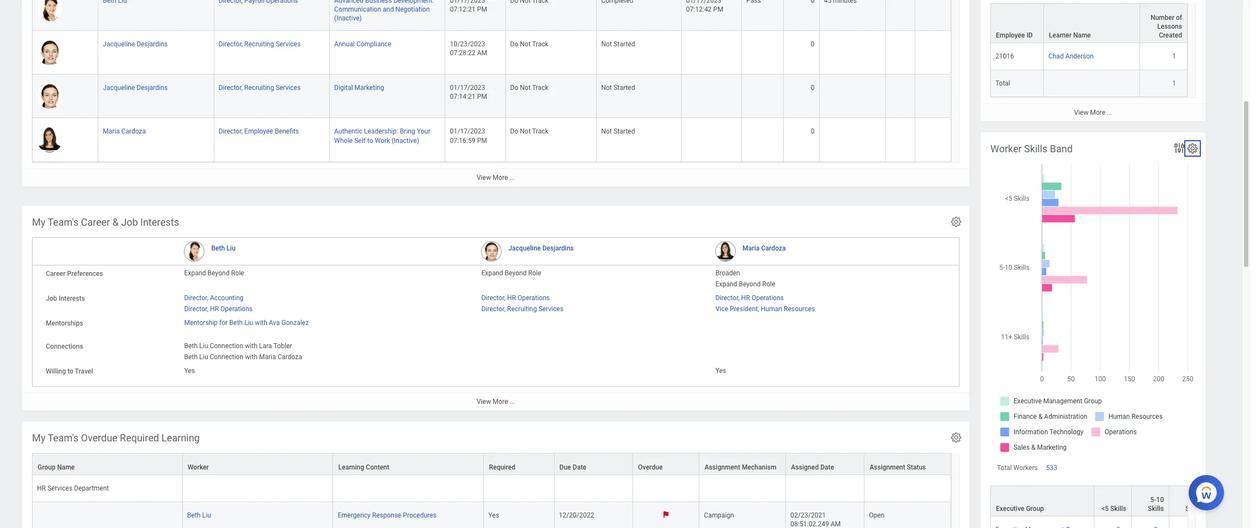 Task type: vqa. For each thing, say whether or not it's contained in the screenshot.
"advanced business development: communication and negotiation (inactive)"
yes



Task type: locate. For each thing, give the bounding box(es) containing it.
director, recruiting services link
[[219, 38, 301, 48], [219, 82, 301, 92], [481, 303, 564, 313]]

2 team's from the top
[[48, 433, 79, 444]]

liu inside row
[[202, 512, 211, 520]]

1
[[1172, 53, 1176, 60], [1172, 80, 1176, 87]]

1 my from the top
[[32, 217, 45, 228]]

connections
[[46, 343, 83, 351]]

1 horizontal spatial job
[[121, 217, 138, 228]]

group
[[38, 464, 55, 472], [1026, 506, 1044, 513]]

name inside my team's peer learning content element
[[1073, 32, 1091, 39]]

beth liu
[[211, 245, 236, 253], [187, 512, 211, 520]]

career left & on the top left of page
[[81, 217, 110, 228]]

1 date from the left
[[573, 464, 586, 472]]

required
[[120, 433, 159, 444], [489, 464, 515, 472]]

director, hr operations link for president,
[[716, 292, 784, 302]]

... inside my team's peer learning content element
[[1107, 109, 1112, 117]]

name for group name
[[57, 464, 75, 472]]

1 for 21016
[[1172, 53, 1176, 60]]

maria for maria cardoza 'link' within row
[[103, 128, 120, 136]]

533
[[1046, 465, 1057, 472]]

...
[[1107, 109, 1112, 117], [510, 174, 515, 181], [510, 398, 515, 406]]

do for 01/17/2023 07:14:21 pm
[[510, 84, 518, 92]]

1 do not track element from the top
[[510, 0, 548, 5]]

items selected list containing beth liu connection with lara tobler
[[184, 340, 320, 361]]

1 assignment from the left
[[705, 464, 740, 472]]

job
[[121, 217, 138, 228], [46, 295, 57, 303]]

1 horizontal spatial expand
[[481, 270, 503, 277]]

2 vertical spatial not started element
[[601, 126, 635, 136]]

not started
[[601, 40, 635, 48], [601, 84, 635, 92], [601, 128, 635, 136]]

liu for bottom 'beth liu' link
[[202, 512, 211, 520]]

not started inside row
[[601, 128, 635, 136]]

0 horizontal spatial learning
[[161, 433, 200, 444]]

director, recruiting services for annual compliance
[[219, 40, 301, 48]]

services inside my team's career & job interests element
[[539, 306, 564, 313]]

view inside my team's career & job interests element
[[477, 398, 491, 406]]

0 inside row
[[811, 128, 815, 136]]

01/17/2023 inside 01/17/2023 07:16:59 pm
[[450, 128, 485, 136]]

cardoza
[[121, 128, 146, 136], [761, 245, 786, 253], [278, 354, 302, 361]]

response
[[372, 512, 401, 520]]

2 my from the top
[[32, 433, 45, 444]]

am inside 02/23/2021 08:51:02.249 am
[[831, 521, 841, 529]]

beyond
[[208, 270, 230, 277], [505, 270, 527, 277], [739, 281, 761, 288]]

beth liu inside my team's career & job interests element
[[211, 245, 236, 253]]

0 vertical spatial (inactive)
[[334, 15, 362, 22]]

row containing 21016
[[991, 43, 1188, 70]]

to inside authentic leadership: bring your whole self to work (inactive)
[[367, 137, 373, 144]]

1 horizontal spatial beyond
[[505, 270, 527, 277]]

items selected list containing director, accounting
[[184, 292, 270, 314]]

1 team's from the top
[[48, 217, 79, 228]]

total left workers
[[997, 465, 1012, 472]]

my for my team's overdue required learning
[[32, 433, 45, 444]]

my team's overdue required learning
[[32, 433, 200, 444]]

authentic leadership: bring your whole self to work (inactive) link
[[334, 126, 430, 144]]

jacqueline for annual compliance
[[103, 40, 135, 48]]

0 vertical spatial desjardins
[[137, 40, 168, 48]]

with down beth liu connection with lara tobler
[[245, 354, 257, 361]]

2 vertical spatial not started
[[601, 128, 635, 136]]

1 vertical spatial view
[[477, 174, 491, 181]]

to right self
[[367, 137, 373, 144]]

2 vertical spatial recruiting
[[507, 306, 537, 313]]

total for total
[[996, 80, 1010, 87]]

with up beth liu connection with maria cardoza "element" at the bottom of the page
[[245, 343, 257, 350]]

director, hr operations for president,
[[716, 295, 784, 302]]

0 horizontal spatial to
[[68, 368, 73, 376]]

team's for overdue
[[48, 433, 79, 444]]

annual compliance
[[334, 40, 392, 48]]

liu
[[227, 245, 236, 253], [244, 319, 253, 327], [199, 343, 208, 350], [199, 354, 208, 361], [202, 512, 211, 520]]

my
[[32, 217, 45, 228], [32, 433, 45, 444]]

0 vertical spatial employee's photo (jacqueline desjardins) image
[[37, 40, 62, 65]]

total inside my team's peer learning content element
[[996, 80, 1010, 87]]

1 vertical spatial employee's photo (jacqueline desjardins) image
[[37, 84, 62, 109]]

1 employee's photo (jacqueline desjardins) image from the top
[[37, 40, 62, 65]]

do right 01/17/2023 07:14:21 pm
[[510, 84, 518, 92]]

2 horizontal spatial expand beyond role
[[716, 281, 775, 288]]

1 vertical spatial with
[[245, 343, 257, 350]]

pm inside 01/17/2023 07:16:59 pm
[[477, 137, 487, 144]]

skills down 11+
[[1186, 506, 1202, 513]]

expand beyond role for career preferences
[[184, 270, 244, 277]]

learning inside popup button
[[338, 464, 364, 472]]

group up the hr services department
[[38, 464, 55, 472]]

employee inside popup button
[[996, 32, 1025, 39]]

2 vertical spatial director, recruiting services
[[481, 306, 564, 313]]

authentic
[[334, 128, 362, 136]]

2 track from the top
[[532, 84, 548, 92]]

11+ skills image
[[1174, 526, 1202, 529]]

recruiting for annual compliance
[[244, 40, 274, 48]]

row containing number of lessons created
[[991, 3, 1188, 43]]

maria cardoza inside my team's learning element
[[103, 128, 146, 136]]

1 not started element from the top
[[601, 38, 635, 48]]

11+ skills button
[[1170, 487, 1207, 517]]

1 horizontal spatial (inactive)
[[392, 137, 419, 144]]

executive group column header
[[991, 486, 1094, 518]]

2 vertical spatial started
[[614, 128, 635, 136]]

5-10 skills button
[[1132, 487, 1169, 517]]

0 vertical spatial not started element
[[601, 38, 635, 48]]

number
[[1151, 14, 1174, 22]]

1 vertical spatial more
[[493, 174, 508, 181]]

expand beyond role inside items selected list
[[716, 281, 775, 288]]

2 vertical spatial cardoza
[[278, 354, 302, 361]]

team's up group name
[[48, 433, 79, 444]]

0 horizontal spatial cardoza
[[121, 128, 146, 136]]

0 horizontal spatial operations
[[220, 306, 253, 313]]

employee's photo (maria cardoza) image
[[37, 127, 62, 153]]

1 vertical spatial 1 button
[[1172, 79, 1178, 88]]

01/17/2023 for 07:14:21
[[450, 84, 485, 92]]

director, hr operations for recruiting
[[481, 295, 550, 302]]

2 horizontal spatial yes
[[716, 367, 726, 375]]

advanced
[[334, 0, 363, 5]]

started
[[614, 40, 635, 48], [614, 84, 635, 92], [614, 128, 635, 136]]

date inside assigned date 'popup button'
[[821, 464, 834, 472]]

digital marketing link
[[334, 82, 384, 92]]

desjardins
[[137, 40, 168, 48], [137, 84, 168, 92], [543, 245, 574, 253]]

advanced business development: communication and negotiation (inactive) link
[[334, 0, 434, 22]]

2 date from the left
[[821, 464, 834, 472]]

director, recruiting services link for annual
[[219, 38, 301, 48]]

3 do not track element from the top
[[510, 82, 548, 92]]

2 vertical spatial do not track
[[510, 128, 548, 136]]

group name
[[38, 464, 75, 472]]

2 do from the top
[[510, 84, 518, 92]]

not started element
[[601, 38, 635, 48], [601, 82, 635, 92], [601, 126, 635, 136]]

beth for beth liu connection with maria cardoza "element" at the bottom of the page
[[184, 354, 198, 361]]

team's left & on the top left of page
[[48, 217, 79, 228]]

view more ... inside my team's career & job interests element
[[477, 398, 515, 406]]

0 vertical spatial do
[[510, 40, 518, 48]]

0 horizontal spatial maria cardoza link
[[103, 126, 146, 136]]

0 horizontal spatial expand beyond role element
[[184, 267, 244, 277]]

director,
[[219, 40, 243, 48], [219, 84, 243, 92], [219, 128, 243, 136], [184, 295, 208, 302], [481, 295, 506, 302], [716, 295, 740, 302], [184, 306, 208, 313], [481, 306, 506, 313]]

services
[[276, 40, 301, 48], [276, 84, 301, 92], [539, 306, 564, 313], [47, 485, 72, 493]]

1 vertical spatial (inactive)
[[392, 137, 419, 144]]

2 vertical spatial view more ...
[[477, 398, 515, 406]]

services for digital director, recruiting services 'link'
[[276, 84, 301, 92]]

yes for second yes element from the right
[[184, 367, 195, 375]]

0 horizontal spatial yes element
[[184, 365, 195, 375]]

vice president, human resources
[[716, 306, 815, 313]]

1 1 button from the top
[[1172, 52, 1178, 61]]

0 vertical spatial jacqueline
[[103, 40, 135, 48]]

services for annual director, recruiting services 'link'
[[276, 40, 301, 48]]

1 horizontal spatial maria cardoza link
[[743, 243, 786, 253]]

3 not started from the top
[[601, 128, 635, 136]]

name up the hr services department
[[57, 464, 75, 472]]

pm right 07:12:21
[[477, 6, 487, 13]]

0 vertical spatial my
[[32, 217, 45, 228]]

yes element
[[184, 365, 195, 375], [716, 365, 726, 375]]

01/17/2023 up 07:14:21
[[450, 84, 485, 92]]

pass element
[[747, 0, 761, 5]]

expand beyond role element
[[184, 267, 244, 277], [481, 267, 541, 277], [716, 278, 775, 288]]

pm right 07:16:59
[[477, 137, 487, 144]]

configure my team's career & job interests image
[[950, 216, 962, 228]]

beyond inside items selected list
[[739, 281, 761, 288]]

am right 08:51:02.249
[[831, 521, 841, 529]]

beth inside "element"
[[184, 354, 198, 361]]

01/17/2023 inside 01/17/2023 07:14:21 pm
[[450, 84, 485, 92]]

self
[[354, 137, 366, 144]]

3 0 from the top
[[811, 128, 815, 136]]

work
[[375, 137, 390, 144]]

1 horizontal spatial yes
[[488, 512, 499, 520]]

worker skills band
[[991, 143, 1073, 155]]

recruiting for digital marketing
[[244, 84, 274, 92]]

2 0 from the top
[[811, 84, 815, 92]]

for
[[219, 319, 228, 327]]

more inside my team's career & job interests element
[[493, 398, 508, 406]]

authentic leadership: bring your whole self to work (inactive)
[[334, 128, 430, 144]]

0 horizontal spatial (inactive)
[[334, 15, 362, 22]]

view more ... for my team's learning element
[[477, 174, 515, 181]]

2 yes element from the left
[[716, 365, 726, 375]]

track for 01/17/2023 07:14:21 pm
[[532, 84, 548, 92]]

01/17/2023 for 07:16:59
[[450, 128, 485, 136]]

name up anderson
[[1073, 32, 1091, 39]]

0 vertical spatial team's
[[48, 217, 79, 228]]

not started for 01/17/2023 07:14:21 pm
[[601, 84, 635, 92]]

required inside popup button
[[489, 464, 515, 472]]

skills for 11+
[[1186, 506, 1202, 513]]

0 horizontal spatial expand
[[184, 270, 206, 277]]

1 horizontal spatial career
[[81, 217, 110, 228]]

do not track element for 01/17/2023 07:12:21 pm
[[510, 0, 548, 5]]

0 horizontal spatial maria
[[103, 128, 120, 136]]

hr services department row
[[32, 476, 951, 503]]

role for broaden
[[762, 281, 775, 288]]

1 vertical spatial worker
[[188, 464, 209, 472]]

connection down beth liu connection with lara tobler
[[210, 354, 243, 361]]

beth for beth liu connection with lara tobler element
[[184, 343, 198, 350]]

pm inside 01/17/2023 07:12:21 pm
[[477, 6, 487, 13]]

am inside 10/23/2023 07:28:22 am
[[477, 49, 487, 57]]

procedures
[[403, 512, 437, 520]]

1 vertical spatial maria cardoza link
[[743, 243, 786, 253]]

cell
[[886, 0, 916, 31], [916, 0, 951, 31], [682, 31, 742, 75], [742, 31, 784, 75], [820, 31, 886, 75], [886, 31, 916, 75], [916, 31, 951, 75], [682, 75, 742, 118], [742, 75, 784, 118], [820, 75, 886, 118], [886, 75, 916, 118], [916, 75, 951, 118], [682, 118, 742, 162], [742, 118, 784, 162], [820, 118, 886, 162], [886, 118, 916, 162], [916, 118, 951, 162], [183, 476, 333, 503], [333, 476, 484, 503], [484, 476, 555, 503], [555, 476, 633, 503], [633, 476, 700, 503], [700, 476, 786, 503], [786, 476, 865, 503], [865, 476, 951, 503], [32, 503, 183, 529]]

2 1 button from the top
[[1172, 79, 1178, 88]]

<5 skills button
[[1094, 487, 1131, 517]]

1 vertical spatial jacqueline desjardins link
[[103, 82, 168, 92]]

to
[[367, 137, 373, 144], [68, 368, 73, 376]]

beth liu link
[[211, 243, 236, 253], [187, 510, 211, 520]]

not started for 10/23/2023 07:28:22 am
[[601, 40, 635, 48]]

1 vertical spatial required
[[489, 464, 515, 472]]

01/17/2023 up 07:16:59
[[450, 128, 485, 136]]

name for learner name
[[1073, 32, 1091, 39]]

1 horizontal spatial director, hr operations link
[[481, 292, 550, 302]]

maria inside row
[[103, 128, 120, 136]]

team's
[[48, 217, 79, 228], [48, 433, 79, 444]]

1 do from the top
[[510, 40, 518, 48]]

worker skills band element
[[981, 133, 1250, 529]]

jacqueline desjardins link for annual
[[103, 38, 168, 48]]

4 do not track element from the top
[[510, 126, 548, 136]]

recruiting
[[244, 40, 274, 48], [244, 84, 274, 92], [507, 306, 537, 313]]

lessons
[[1157, 23, 1182, 30]]

1 vertical spatial learning
[[338, 464, 364, 472]]

2 do not track from the top
[[510, 84, 548, 92]]

skills right <5
[[1110, 506, 1126, 513]]

employee inside my team's learning element
[[244, 128, 273, 136]]

1 button for 21016
[[1172, 52, 1178, 61]]

role inside items selected list
[[762, 281, 775, 288]]

pm inside 01/17/2023 07:14:21 pm
[[477, 93, 487, 101]]

director, recruiting services inside my team's career & job interests element
[[481, 306, 564, 313]]

department
[[74, 485, 109, 493]]

connection up beth liu connection with maria cardoza "element" at the bottom of the page
[[210, 343, 243, 350]]

date right assigned
[[821, 464, 834, 472]]

1 connection from the top
[[210, 343, 243, 350]]

2 not started element from the top
[[601, 82, 635, 92]]

required up hr services department row
[[489, 464, 515, 472]]

1 vertical spatial maria
[[743, 245, 760, 253]]

1 vertical spatial beth liu link
[[187, 510, 211, 520]]

... inside my team's learning element
[[510, 174, 515, 181]]

3 track from the top
[[532, 128, 548, 136]]

assignment left "status"
[[870, 464, 905, 472]]

skills for <5
[[1110, 506, 1126, 513]]

2 horizontal spatial director, hr operations link
[[716, 292, 784, 302]]

more
[[1090, 109, 1105, 117], [493, 174, 508, 181], [493, 398, 508, 406]]

1 track from the top
[[532, 40, 548, 48]]

2 assignment from the left
[[870, 464, 905, 472]]

not started element for 01/17/2023 07:16:59 pm
[[601, 126, 635, 136]]

do not track element
[[510, 0, 548, 5], [510, 38, 548, 48], [510, 82, 548, 92], [510, 126, 548, 136]]

worker inside popup button
[[188, 464, 209, 472]]

3 started from the top
[[614, 128, 635, 136]]

assignment
[[705, 464, 740, 472], [870, 464, 905, 472]]

interests down career preferences
[[59, 295, 85, 303]]

01/17/2023 inside 01/17/2023 07:12:42 pm
[[686, 0, 721, 5]]

1 vertical spatial total
[[997, 465, 1012, 472]]

0 vertical spatial total
[[996, 80, 1010, 87]]

0 vertical spatial view
[[1074, 109, 1089, 117]]

group inside popup button
[[38, 464, 55, 472]]

1 horizontal spatial am
[[831, 521, 841, 529]]

2 not started from the top
[[601, 84, 635, 92]]

role for career preferences
[[231, 270, 244, 277]]

expand beyond role element for career preferences
[[184, 267, 244, 277]]

1 horizontal spatial date
[[821, 464, 834, 472]]

2 vertical spatial jacqueline
[[508, 245, 541, 253]]

1 vertical spatial cardoza
[[761, 245, 786, 253]]

0 vertical spatial 1
[[1172, 53, 1176, 60]]

0 vertical spatial do not track
[[510, 40, 548, 48]]

view more ... link for my team's peer learning content element
[[981, 103, 1206, 122]]

beth inside row
[[187, 512, 201, 520]]

pm right 07:12:42
[[713, 6, 723, 13]]

2 vertical spatial 0
[[811, 128, 815, 136]]

pm inside 01/17/2023 07:12:42 pm
[[713, 6, 723, 13]]

beth for topmost 'beth liu' link
[[211, 245, 225, 253]]

1 vertical spatial maria cardoza
[[743, 245, 786, 253]]

do for 01/17/2023 07:16:59 pm
[[510, 128, 518, 136]]

1 vertical spatial beth liu
[[187, 512, 211, 520]]

1 vertical spatial not started element
[[601, 82, 635, 92]]

view more ... link
[[981, 103, 1206, 122], [22, 168, 970, 186], [22, 393, 970, 411]]

mentorship
[[184, 319, 218, 327]]

vice
[[716, 306, 728, 313]]

0 horizontal spatial am
[[477, 49, 487, 57]]

1 horizontal spatial assignment
[[870, 464, 905, 472]]

2 vertical spatial desjardins
[[543, 245, 574, 253]]

beth
[[211, 245, 225, 253], [229, 319, 243, 327], [184, 343, 198, 350], [184, 354, 198, 361], [187, 512, 201, 520]]

2 started from the top
[[614, 84, 635, 92]]

0 vertical spatial group
[[38, 464, 55, 472]]

compliance
[[356, 40, 392, 48]]

... for my team's learning element
[[510, 174, 515, 181]]

0 horizontal spatial employee
[[244, 128, 273, 136]]

2 do not track element from the top
[[510, 38, 548, 48]]

director, hr operations
[[481, 295, 550, 302], [716, 295, 784, 302], [184, 306, 253, 313]]

3 not started element from the top
[[601, 126, 635, 136]]

jacqueline desjardins inside my team's career & job interests element
[[508, 245, 574, 253]]

jacqueline desjardins link for digital
[[103, 82, 168, 92]]

do right 01/17/2023 07:16:59 pm
[[510, 128, 518, 136]]

do right 10/23/2023 07:28:22 am
[[510, 40, 518, 48]]

pm
[[477, 6, 487, 13], [713, 6, 723, 13], [477, 93, 487, 101], [477, 137, 487, 144]]

view more ... inside my team's peer learning content element
[[1074, 109, 1112, 117]]

2 vertical spatial ...
[[510, 398, 515, 406]]

with left ava
[[255, 319, 267, 327]]

beyond for career preferences
[[208, 270, 230, 277]]

0 for 10/23/2023 07:28:22 am
[[811, 40, 815, 48]]

assignment for assignment status
[[870, 464, 905, 472]]

0 vertical spatial not started
[[601, 40, 635, 48]]

1 vertical spatial 1
[[1172, 80, 1176, 87]]

anderson
[[1065, 53, 1094, 60]]

0 vertical spatial maria cardoza
[[103, 128, 146, 136]]

1 not started from the top
[[601, 40, 635, 48]]

maria cardoza inside my team's career & job interests element
[[743, 245, 786, 253]]

chad anderson
[[1049, 53, 1094, 60]]

track for 10/23/2023 07:28:22 am
[[532, 40, 548, 48]]

more inside my team's learning element
[[493, 174, 508, 181]]

employee left benefits
[[244, 128, 273, 136]]

(inactive) down bring
[[392, 137, 419, 144]]

1 vertical spatial not started
[[601, 84, 635, 92]]

0 vertical spatial interests
[[140, 217, 179, 228]]

name inside my team's overdue required learning element
[[57, 464, 75, 472]]

2 horizontal spatial expand beyond role element
[[716, 278, 775, 288]]

mentorship for beth liu with ava gonzalez
[[184, 319, 309, 327]]

interests
[[140, 217, 179, 228], [59, 295, 85, 303]]

cardoza inside beth liu connection with maria cardoza "element"
[[278, 354, 302, 361]]

preferences
[[67, 270, 103, 278]]

career preferences
[[46, 270, 103, 278]]

01/17/2023 up 07:12:21
[[450, 0, 485, 5]]

view inside my team's learning element
[[477, 174, 491, 181]]

0 vertical spatial 0
[[811, 40, 815, 48]]

employee id button
[[991, 4, 1044, 43]]

1 horizontal spatial operations
[[518, 295, 550, 302]]

date for assigned date
[[821, 464, 834, 472]]

track
[[532, 40, 548, 48], [532, 84, 548, 92], [532, 128, 548, 136]]

skills left "band"
[[1024, 143, 1048, 155]]

total
[[996, 80, 1010, 87], [997, 465, 1012, 472]]

do not track element for 01/17/2023 07:14:21 pm
[[510, 82, 548, 92]]

1 0 from the top
[[811, 40, 815, 48]]

digital marketing
[[334, 84, 384, 92]]

2 connection from the top
[[210, 354, 243, 361]]

group right executive
[[1026, 506, 1044, 513]]

0 horizontal spatial career
[[46, 270, 65, 278]]

whole
[[334, 137, 353, 144]]

to left travel
[[68, 368, 73, 376]]

job up mentorships
[[46, 295, 57, 303]]

chad
[[1049, 53, 1064, 60]]

ava
[[269, 319, 280, 327]]

beth inside "link"
[[229, 319, 243, 327]]

1 vertical spatial desjardins
[[137, 84, 168, 92]]

pm right 07:14:21
[[477, 93, 487, 101]]

configure and view chart data image
[[1173, 141, 1186, 155]]

1 horizontal spatial required
[[489, 464, 515, 472]]

1 vertical spatial employee
[[244, 128, 273, 136]]

career up job interests
[[46, 270, 65, 278]]

3 do not track from the top
[[510, 128, 548, 136]]

2 vertical spatial with
[[245, 354, 257, 361]]

employee's photo (jacqueline desjardins) image up employee's photo (maria cardoza)
[[37, 84, 62, 109]]

jacqueline desjardins
[[103, 40, 168, 48], [103, 84, 168, 92], [508, 245, 574, 253]]

1 vertical spatial started
[[614, 84, 635, 92]]

with
[[255, 319, 267, 327], [245, 343, 257, 350], [245, 354, 257, 361]]

assignment left mechanism
[[705, 464, 740, 472]]

with inside "element"
[[245, 354, 257, 361]]

employee's photo (jacqueline desjardins) image
[[37, 40, 62, 65], [37, 84, 62, 109]]

employee left id
[[996, 32, 1025, 39]]

pm for 01/17/2023 07:12:42 pm
[[713, 6, 723, 13]]

group inside popup button
[[1026, 506, 1044, 513]]

learning content button
[[333, 454, 484, 475]]

01/17/2023 for 07:12:21
[[450, 0, 485, 5]]

21016
[[996, 53, 1014, 60]]

operations for human
[[752, 295, 784, 302]]

3 do from the top
[[510, 128, 518, 136]]

view inside my team's peer learning content element
[[1074, 109, 1089, 117]]

liu inside "element"
[[199, 354, 208, 361]]

row containing maria cardoza
[[32, 118, 951, 162]]

0 vertical spatial am
[[477, 49, 487, 57]]

date right due
[[573, 464, 586, 472]]

0 horizontal spatial director, hr operations link
[[184, 303, 253, 313]]

items selected list
[[716, 267, 793, 288], [184, 292, 270, 314], [481, 292, 581, 314], [716, 292, 833, 313], [184, 340, 320, 361]]

director, accounting
[[184, 295, 244, 302]]

view for my team's peer learning content element
[[1074, 109, 1089, 117]]

required up the group name popup button
[[120, 433, 159, 444]]

interests right & on the top left of page
[[140, 217, 179, 228]]

skills inside popup button
[[1110, 506, 1126, 513]]

view for my team's learning element
[[477, 174, 491, 181]]

0 horizontal spatial date
[[573, 464, 586, 472]]

row
[[32, 0, 951, 31], [991, 3, 1188, 43], [32, 31, 951, 75], [991, 43, 1188, 70], [991, 70, 1188, 97], [32, 75, 951, 118], [32, 118, 951, 162], [32, 454, 951, 476], [991, 486, 1250, 518], [32, 503, 951, 529], [991, 517, 1250, 529]]

total inside the worker skills band element
[[997, 465, 1012, 472]]

0 vertical spatial maria
[[103, 128, 120, 136]]

human
[[761, 306, 782, 313]]

0 horizontal spatial group
[[38, 464, 55, 472]]

1 started from the top
[[614, 40, 635, 48]]

job right & on the top left of page
[[121, 217, 138, 228]]

worker for worker skills band
[[991, 143, 1022, 155]]

1 do not track from the top
[[510, 40, 548, 48]]

maria inside "element"
[[259, 354, 276, 361]]

expand
[[184, 270, 206, 277], [481, 270, 503, 277], [716, 281, 737, 288]]

1 1 from the top
[[1172, 53, 1176, 60]]

(inactive) inside authentic leadership: bring your whole self to work (inactive)
[[392, 137, 419, 144]]

beth liu inside row
[[187, 512, 211, 520]]

total down 21016
[[996, 80, 1010, 87]]

number of lessons created button
[[1140, 4, 1187, 43]]

configure worker skills band image
[[1187, 143, 1199, 155]]

assigned date
[[791, 464, 834, 472]]

01/17/2023 up 07:12:42
[[686, 0, 721, 5]]

assignment mechanism button
[[700, 454, 786, 475]]

0 vertical spatial jacqueline desjardins link
[[103, 38, 168, 48]]

date inside due date popup button
[[573, 464, 586, 472]]

1 vertical spatial director, recruiting services
[[219, 84, 301, 92]]

workers
[[1014, 465, 1038, 472]]

jacqueline desjardins for annual
[[103, 40, 168, 48]]

more inside my team's peer learning content element
[[1090, 109, 1105, 117]]

2 horizontal spatial beyond
[[739, 281, 761, 288]]

assignment for assignment mechanism
[[705, 464, 740, 472]]

emergency
[[338, 512, 371, 520]]

hr inside hr services department row
[[37, 485, 46, 493]]

0 horizontal spatial beyond
[[208, 270, 230, 277]]

2 horizontal spatial operations
[[752, 295, 784, 302]]

employee's photo (jacqueline desjardins) image down employee's photo (beth liu)
[[37, 40, 62, 65]]

connection inside "element"
[[210, 354, 243, 361]]

with for lara
[[245, 343, 257, 350]]

view more ... inside my team's learning element
[[477, 174, 515, 181]]

services for director, recruiting services 'link' to the bottom
[[539, 306, 564, 313]]

am down 10/23/2023
[[477, 49, 487, 57]]

expand inside items selected list
[[716, 281, 737, 288]]

1 horizontal spatial employee
[[996, 32, 1025, 39]]

liu for beth liu connection with maria cardoza "element" at the bottom of the page
[[199, 354, 208, 361]]

(inactive) down communication
[[334, 15, 362, 22]]

0 vertical spatial track
[[532, 40, 548, 48]]

1 vertical spatial director, recruiting services link
[[219, 82, 301, 92]]

2 1 from the top
[[1172, 80, 1176, 87]]

01/17/2023 inside 01/17/2023 07:12:21 pm
[[450, 0, 485, 5]]

development:
[[394, 0, 434, 5]]



Task type: describe. For each thing, give the bounding box(es) containing it.
07:14:21
[[450, 93, 476, 101]]

0 vertical spatial job
[[121, 217, 138, 228]]

assignment status button
[[865, 454, 951, 475]]

pm for 01/17/2023 07:12:21 pm
[[477, 6, 487, 13]]

assigned date button
[[786, 454, 864, 475]]

5-
[[1151, 497, 1156, 505]]

items selected list containing broaden
[[716, 267, 793, 288]]

executive group
[[996, 506, 1044, 513]]

liu for topmost 'beth liu' link
[[227, 245, 236, 253]]

employee's photo (beth liu) image
[[37, 0, 62, 22]]

hr services department
[[37, 485, 109, 493]]

07:28:22
[[450, 49, 476, 57]]

0 vertical spatial learning
[[161, 433, 200, 444]]

started for 01/17/2023 07:14:21 pm
[[614, 84, 635, 92]]

1 yes element from the left
[[184, 365, 195, 375]]

do not track for 01/17/2023 07:14:21 pm
[[510, 84, 548, 92]]

beth for bottom 'beth liu' link
[[187, 512, 201, 520]]

not started element for 10/23/2023 07:28:22 am
[[601, 38, 635, 48]]

advanced business development: communication and negotiation (inactive)
[[334, 0, 434, 22]]

more for my team's peer learning content element
[[1090, 109, 1105, 117]]

liu inside "link"
[[244, 319, 253, 327]]

skills for worker
[[1024, 143, 1048, 155]]

date for due date
[[573, 464, 586, 472]]

started for 01/17/2023 07:16:59 pm
[[614, 128, 635, 136]]

annual compliance link
[[334, 38, 392, 48]]

11+ skills
[[1186, 497, 1202, 513]]

connection for lara
[[210, 343, 243, 350]]

services inside row
[[47, 485, 72, 493]]

skills down the 5-
[[1148, 506, 1164, 513]]

mechanism
[[742, 464, 777, 472]]

your
[[417, 128, 430, 136]]

12/20/2022
[[559, 512, 594, 520]]

broaden element
[[716, 267, 740, 277]]

<5
[[1102, 506, 1109, 513]]

yes inside row
[[488, 512, 499, 520]]

my team's learning element
[[22, 0, 970, 186]]

0 for 01/17/2023 07:14:21 pm
[[811, 84, 815, 92]]

learner
[[1049, 32, 1072, 39]]

created
[[1159, 32, 1182, 39]]

cardoza inside my team's learning element
[[121, 128, 146, 136]]

row containing advanced business development: communication and negotiation (inactive)
[[32, 0, 951, 31]]

track for 01/17/2023 07:16:59 pm
[[532, 128, 548, 136]]

do for 10/23/2023 07:28:22 am
[[510, 40, 518, 48]]

annual
[[334, 40, 355, 48]]

my team's peer learning content element
[[981, 0, 1206, 122]]

not started for 01/17/2023 07:16:59 pm
[[601, 128, 635, 136]]

director, recruiting services link for digital
[[219, 82, 301, 92]]

yes for 1st yes element from right
[[716, 367, 726, 375]]

view more ... for my team's peer learning content element
[[1074, 109, 1112, 117]]

leadership:
[[364, 128, 398, 136]]

2 vertical spatial view more ... link
[[22, 393, 970, 411]]

desjardins for annual
[[137, 40, 168, 48]]

0 vertical spatial career
[[81, 217, 110, 228]]

band
[[1050, 143, 1073, 155]]

1 button for total
[[1172, 79, 1178, 88]]

01/17/2023 07:14:21 pm
[[450, 84, 487, 101]]

0 horizontal spatial overdue
[[81, 433, 117, 444]]

10
[[1156, 497, 1164, 505]]

chad anderson link
[[1049, 50, 1094, 60]]

willing to travel
[[46, 368, 93, 376]]

job interests
[[46, 295, 85, 303]]

director, accounting link
[[184, 292, 244, 302]]

my team's career & job interests element
[[22, 206, 970, 411]]

campaign
[[704, 512, 734, 520]]

1 vertical spatial interests
[[59, 295, 85, 303]]

liu for beth liu connection with lara tobler element
[[199, 343, 208, 350]]

view more ... link for my team's learning element
[[22, 168, 970, 186]]

overdue inside overdue popup button
[[638, 464, 663, 472]]

team's for career
[[48, 217, 79, 228]]

negotiation
[[395, 6, 430, 13]]

worker for worker
[[188, 464, 209, 472]]

my for my team's career & job interests
[[32, 217, 45, 228]]

... for my team's peer learning content element
[[1107, 109, 1112, 117]]

learning content
[[338, 464, 389, 472]]

with for maria
[[245, 354, 257, 361]]

accounting
[[210, 295, 244, 302]]

01/17/2023 07:16:59 pm
[[450, 128, 487, 144]]

... inside my team's career & job interests element
[[510, 398, 515, 406]]

do not track for 10/23/2023 07:28:22 am
[[510, 40, 548, 48]]

emergency response procedures link
[[338, 510, 437, 520]]

group name button
[[33, 454, 182, 475]]

willing
[[46, 368, 66, 376]]

due date
[[560, 464, 586, 472]]

2 vertical spatial director, recruiting services link
[[481, 303, 564, 313]]

1 for total
[[1172, 80, 1176, 87]]

01/17/2023 07:12:42 pm
[[686, 0, 723, 13]]

am for 10/23/2023 07:28:22 am
[[477, 49, 487, 57]]

hr inside items selected list
[[210, 306, 219, 313]]

07:16:59
[[450, 137, 476, 144]]

<5 skills column header
[[1094, 486, 1132, 518]]

operations inside items selected list
[[220, 306, 253, 313]]

total workers
[[997, 465, 1038, 472]]

travel
[[75, 368, 93, 376]]

maria cardoza link inside my team's career & job interests element
[[743, 243, 786, 253]]

learner name
[[1049, 32, 1091, 39]]

business
[[365, 0, 392, 5]]

beth liu connection with lara tobler element
[[184, 340, 292, 350]]

1 horizontal spatial expand beyond role element
[[481, 267, 541, 277]]

assignment status
[[870, 464, 926, 472]]

my team's career & job interests
[[32, 217, 179, 228]]

total for total workers
[[997, 465, 1012, 472]]

beth liu connection with maria cardoza
[[184, 354, 302, 361]]

beth liu connection with maria cardoza element
[[184, 351, 302, 361]]

my team's overdue required learning element
[[22, 422, 970, 529]]

maria cardoza link inside row
[[103, 126, 146, 136]]

status
[[907, 464, 926, 472]]

5-10 skills column header
[[1132, 486, 1170, 518]]

open
[[869, 512, 885, 520]]

expand beyond role for broaden
[[716, 281, 775, 288]]

director, hr operations link for recruiting
[[481, 292, 550, 302]]

01/17/2023 for 07:12:42
[[686, 0, 721, 5]]

&
[[112, 217, 119, 228]]

do not track element for 01/17/2023 07:16:59 pm
[[510, 126, 548, 136]]

vice president, human resources link
[[716, 303, 815, 313]]

completed element
[[601, 0, 633, 5]]

with inside "link"
[[255, 319, 267, 327]]

started for 10/23/2023 07:28:22 am
[[614, 40, 635, 48]]

desjardins inside my team's career & job interests element
[[543, 245, 574, 253]]

1 horizontal spatial expand beyond role
[[481, 270, 541, 277]]

president,
[[730, 306, 759, 313]]

jacqueline desjardins for digital
[[103, 84, 168, 92]]

0 horizontal spatial director, hr operations
[[184, 306, 253, 313]]

more for my team's learning element
[[493, 174, 508, 181]]

1 horizontal spatial role
[[528, 270, 541, 277]]

row containing beth liu
[[32, 503, 951, 529]]

row containing total
[[991, 70, 1188, 97]]

open element
[[869, 510, 885, 520]]

1 vertical spatial career
[[46, 270, 65, 278]]

row containing 5-10 skills
[[991, 486, 1250, 518]]

02/23/2021 08:51:02.249 am
[[791, 512, 841, 529]]

pm for 01/17/2023 07:16:59 pm
[[477, 137, 487, 144]]

number of lessons created
[[1151, 14, 1182, 39]]

08:51:02.249
[[791, 521, 829, 529]]

campaign element
[[704, 510, 734, 520]]

id
[[1027, 32, 1033, 39]]

5-10 skills
[[1148, 497, 1164, 513]]

due date button
[[555, 454, 633, 475]]

recruiting inside my team's career & job interests element
[[507, 306, 537, 313]]

due
[[560, 464, 571, 472]]

overdue button
[[633, 454, 699, 475]]

emergency response procedures
[[338, 512, 437, 520]]

am for 02/23/2021 08:51:02.249 am
[[831, 521, 841, 529]]

gonzalez
[[282, 319, 309, 327]]

of
[[1176, 14, 1182, 22]]

pm for 01/17/2023 07:14:21 pm
[[477, 93, 487, 101]]

2 vertical spatial jacqueline desjardins link
[[508, 243, 574, 253]]

07:12:42
[[686, 6, 712, 13]]

not started element for 01/17/2023 07:14:21 pm
[[601, 82, 635, 92]]

row containing group name
[[32, 454, 951, 476]]

connection for maria
[[210, 354, 243, 361]]

executive
[[996, 506, 1025, 513]]

do not track element for 10/23/2023 07:28:22 am
[[510, 38, 548, 48]]

2 horizontal spatial cardoza
[[761, 245, 786, 253]]

assignment mechanism
[[705, 464, 777, 472]]

bring
[[400, 128, 415, 136]]

07:12:21
[[450, 6, 476, 13]]

10/23/2023
[[450, 40, 485, 48]]

jacqueline inside my team's career & job interests element
[[508, 245, 541, 253]]

configure my team's overdue required learning image
[[950, 432, 962, 444]]

mentorships
[[46, 320, 83, 328]]

mentorship for beth liu with ava gonzalez link
[[184, 317, 309, 327]]

communication
[[334, 6, 381, 13]]

operations for services
[[518, 295, 550, 302]]

expand for broaden
[[716, 281, 737, 288]]

02/23/2021
[[791, 512, 826, 520]]

employee id
[[996, 32, 1033, 39]]

expand for career preferences
[[184, 270, 206, 277]]

desjardins for digital
[[137, 84, 168, 92]]

to inside my team's career & job interests element
[[68, 368, 73, 376]]

0 for 01/17/2023 07:16:59 pm
[[811, 128, 815, 136]]

beyond for broaden
[[739, 281, 761, 288]]

executive group button
[[991, 487, 1094, 517]]

marketing
[[355, 84, 384, 92]]

expand beyond role element for broaden
[[716, 278, 775, 288]]

(inactive) inside advanced business development: communication and negotiation (inactive)
[[334, 15, 362, 22]]

do not track for 01/17/2023 07:16:59 pm
[[510, 128, 548, 136]]

1 vertical spatial job
[[46, 295, 57, 303]]

digital
[[334, 84, 353, 92]]

beth liu connection with lara tobler
[[184, 343, 292, 350]]

learner name button
[[1044, 4, 1140, 43]]

2 employee's photo (jacqueline desjardins) image from the top
[[37, 84, 62, 109]]

director, recruiting services for digital marketing
[[219, 84, 301, 92]]

0 vertical spatial beth liu link
[[211, 243, 236, 253]]

0 horizontal spatial required
[[120, 433, 159, 444]]



